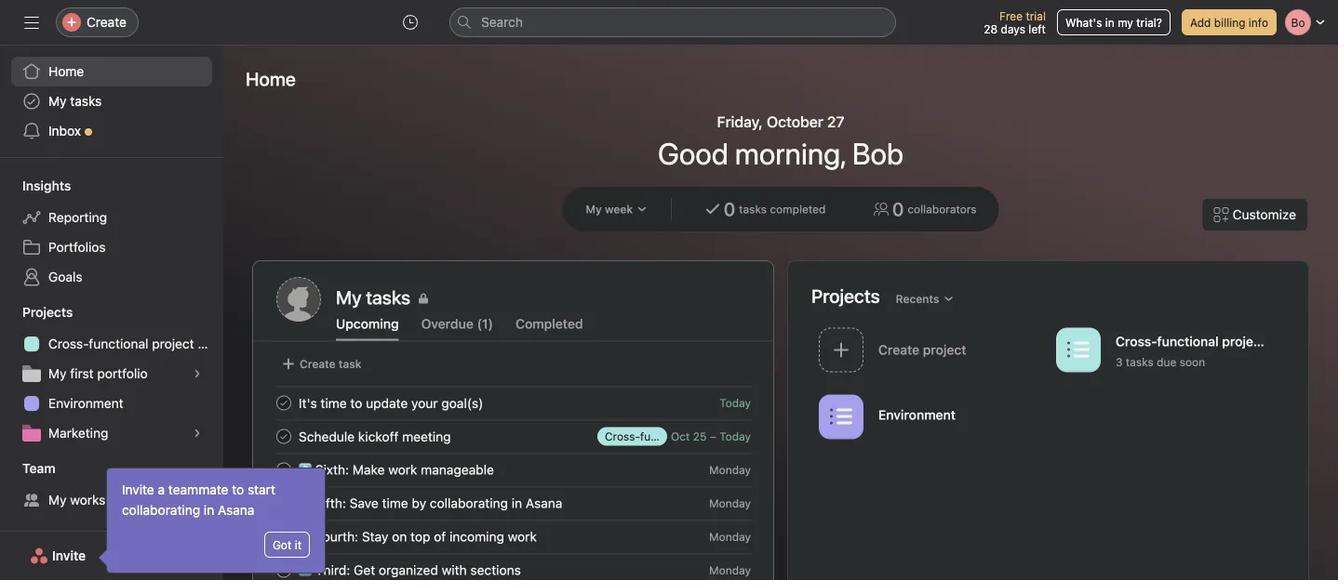 Task type: describe. For each thing, give the bounding box(es) containing it.
insights button
[[0, 177, 71, 195]]

billing
[[1214, 16, 1245, 29]]

portfolios
[[48, 240, 106, 255]]

stay
[[362, 529, 388, 545]]

see details, marketing image
[[192, 428, 203, 439]]

portfolios link
[[11, 233, 212, 262]]

project for cross-functional project plan
[[152, 336, 194, 352]]

1 today from the top
[[719, 397, 751, 410]]

1 horizontal spatial work
[[508, 529, 537, 545]]

1 horizontal spatial tasks
[[739, 203, 767, 216]]

environment link for cross-functional project plan link
[[11, 389, 212, 419]]

home inside home link
[[48, 64, 84, 79]]

28
[[984, 22, 998, 35]]

completed image for 6️⃣
[[273, 459, 295, 482]]

cross- for cross-functional project plan
[[48, 336, 89, 352]]

customize
[[1233, 207, 1296, 222]]

create task button
[[276, 351, 366, 377]]

1 horizontal spatial environment
[[878, 408, 956, 423]]

monday button for 6️⃣ sixth: make work manageable
[[709, 464, 751, 477]]

completed checkbox for schedule
[[273, 426, 295, 448]]

search list box
[[449, 7, 896, 37]]

completed checkbox for it's
[[273, 392, 295, 415]]

monday button for 3️⃣ third: get organized with sections
[[709, 564, 751, 577]]

add billing info
[[1190, 16, 1268, 29]]

search button
[[449, 7, 896, 37]]

my workspace
[[48, 493, 135, 508]]

my for my week
[[586, 203, 602, 216]]

6️⃣
[[299, 462, 312, 478]]

completed checkbox for 6️⃣
[[273, 459, 295, 482]]

in for 5️⃣ fifth: save time by collaborating in asana
[[512, 496, 522, 511]]

plan for cross-functional project plan 3 tasks due soon
[[1269, 334, 1295, 349]]

25
[[693, 430, 707, 443]]

to inside invite a teammate to start collaborating in asana got it
[[232, 482, 244, 498]]

due
[[1157, 356, 1176, 369]]

start
[[248, 482, 275, 498]]

0 for collaborators
[[892, 198, 904, 220]]

0 vertical spatial to
[[350, 396, 362, 411]]

–
[[710, 430, 716, 443]]

5️⃣
[[299, 496, 312, 511]]

plan for cross-functional project plan
[[198, 336, 223, 352]]

completed image
[[273, 392, 295, 415]]

free
[[999, 9, 1023, 22]]

what's
[[1065, 16, 1102, 29]]

functional for cross-functional project plan
[[89, 336, 148, 352]]

monday button for 5️⃣ fifth: save time by collaborating in asana
[[709, 497, 751, 510]]

add billing info button
[[1182, 9, 1277, 35]]

task
[[339, 358, 361, 371]]

see details, my first portfolio image
[[192, 368, 203, 380]]

0 vertical spatial time
[[321, 396, 347, 411]]

completed image for 4️⃣
[[273, 526, 295, 549]]

fifth:
[[315, 496, 346, 511]]

cross- for cross-functional project plan 3 tasks due soon
[[1116, 334, 1157, 349]]

it's
[[299, 396, 317, 411]]

history image
[[403, 15, 418, 30]]

marketing link
[[11, 419, 212, 448]]

friday, october 27 good morning, bob
[[658, 113, 904, 171]]

portfolio
[[97, 366, 148, 381]]

got
[[273, 539, 292, 552]]

invite button
[[18, 540, 98, 573]]

monday button for 4️⃣ fourth: stay on top of incoming work
[[709, 531, 751, 544]]

1 horizontal spatial projects
[[811, 285, 880, 307]]

3
[[1116, 356, 1123, 369]]

good
[[658, 136, 728, 171]]

my workspace link
[[11, 486, 212, 515]]

invite a teammate to start collaborating in asana tooltip
[[101, 469, 325, 573]]

monday for 5️⃣ fifth: save time by collaborating in asana
[[709, 497, 751, 510]]

create for create
[[87, 14, 126, 30]]

functional for cross-functional project plan 3 tasks due soon
[[1157, 334, 1219, 349]]

my first portfolio link
[[11, 359, 212, 389]]

update
[[366, 396, 408, 411]]

invite a teammate to start collaborating in asana got it
[[122, 482, 301, 552]]

4️⃣ fourth: stay on top of incoming work
[[299, 529, 537, 545]]

create project link
[[811, 322, 1049, 381]]

project for cross-functional project plan 3 tasks due soon
[[1222, 334, 1266, 349]]

5️⃣ fifth: save time by collaborating in asana
[[299, 496, 562, 511]]

completed image for schedule
[[273, 426, 295, 448]]

collaborators
[[908, 203, 977, 216]]

soon
[[1180, 356, 1205, 369]]

completed
[[515, 316, 583, 332]]

oct
[[671, 430, 690, 443]]

environment link for create project link
[[811, 389, 1049, 448]]

by
[[412, 496, 426, 511]]

projects button
[[0, 303, 73, 322]]

add
[[1190, 16, 1211, 29]]

search
[[481, 14, 523, 30]]

manageable
[[421, 462, 494, 478]]

first
[[70, 366, 94, 381]]

completed
[[770, 203, 826, 216]]

completed checkbox for 4️⃣
[[273, 526, 295, 549]]

reporting
[[48, 210, 107, 225]]

asana for invite a teammate to start collaborating in asana got it
[[218, 503, 255, 518]]

create for create task
[[300, 358, 336, 371]]

my tasks
[[336, 287, 410, 308]]

schedule
[[299, 429, 355, 445]]

my first portfolio
[[48, 366, 148, 381]]

projects inside dropdown button
[[22, 305, 73, 320]]

0 horizontal spatial work
[[388, 462, 417, 478]]

4️⃣
[[299, 529, 312, 545]]

today button
[[719, 397, 751, 410]]

overdue (1) button
[[421, 316, 493, 341]]

upcoming
[[336, 316, 399, 332]]

team
[[22, 461, 55, 476]]

it's time to update your goal(s)
[[299, 396, 483, 411]]

save
[[350, 496, 378, 511]]

collaborating for save
[[430, 496, 508, 511]]

create button
[[56, 7, 139, 37]]



Task type: vqa. For each thing, say whether or not it's contained in the screenshot.
first Thursday from the top
no



Task type: locate. For each thing, give the bounding box(es) containing it.
environment link
[[11, 389, 212, 419], [811, 389, 1049, 448]]

1 completed image from the top
[[273, 426, 295, 448]]

0 horizontal spatial 0
[[724, 198, 735, 220]]

info
[[1249, 16, 1268, 29]]

0 vertical spatial invite
[[122, 482, 154, 498]]

invite for invite a teammate to start collaborating in asana got it
[[122, 482, 154, 498]]

reporting link
[[11, 203, 212, 233]]

schedule kickoff meeting
[[299, 429, 451, 445]]

create inside dropdown button
[[87, 14, 126, 30]]

completed checkbox for 3️⃣
[[273, 560, 295, 581]]

1 horizontal spatial home
[[246, 68, 296, 90]]

0 horizontal spatial tasks
[[70, 94, 102, 109]]

completed checkbox left 4️⃣
[[273, 526, 295, 549]]

completed checkbox for 5️⃣
[[273, 493, 295, 515]]

2 vertical spatial tasks
[[1126, 356, 1154, 369]]

1 horizontal spatial to
[[350, 396, 362, 411]]

1 0 from the left
[[724, 198, 735, 220]]

0 horizontal spatial functional
[[89, 336, 148, 352]]

completed image left 4️⃣
[[273, 526, 295, 549]]

my inside projects element
[[48, 366, 67, 381]]

0 horizontal spatial plan
[[198, 336, 223, 352]]

1 vertical spatial tasks
[[739, 203, 767, 216]]

time left by
[[382, 496, 408, 511]]

sixth:
[[315, 462, 349, 478]]

tasks inside cross-functional project plan 3 tasks due soon
[[1126, 356, 1154, 369]]

week
[[605, 203, 633, 216]]

add profile photo image
[[276, 277, 321, 322]]

2 horizontal spatial in
[[1105, 16, 1114, 29]]

0 vertical spatial today
[[719, 397, 751, 410]]

3 monday from the top
[[709, 531, 751, 544]]

0 left 'tasks completed'
[[724, 198, 735, 220]]

2 completed checkbox from the top
[[273, 459, 295, 482]]

my left week
[[586, 203, 602, 216]]

functional up portfolio at the bottom
[[89, 336, 148, 352]]

functional inside projects element
[[89, 336, 148, 352]]

projects element
[[0, 296, 223, 452]]

create up home link
[[87, 14, 126, 30]]

upcoming button
[[336, 316, 399, 341]]

cross- up first
[[48, 336, 89, 352]]

inbox
[[48, 123, 81, 139]]

list image
[[830, 406, 852, 428]]

3 completed checkbox from the top
[[273, 560, 295, 581]]

friday,
[[717, 113, 763, 131]]

0 for tasks completed
[[724, 198, 735, 220]]

completed checkbox left it's on the left of the page
[[273, 392, 295, 415]]

collaborating
[[430, 496, 508, 511], [122, 503, 200, 518]]

days
[[1001, 22, 1025, 35]]

collaborating for teammate
[[122, 503, 200, 518]]

1 horizontal spatial in
[[512, 496, 522, 511]]

monday for 4️⃣ fourth: stay on top of incoming work
[[709, 531, 751, 544]]

my inside the teams element
[[48, 493, 67, 508]]

today right –
[[719, 430, 751, 443]]

global element
[[0, 46, 223, 157]]

overdue (1)
[[421, 316, 493, 332]]

my inside global element
[[48, 94, 67, 109]]

2 monday from the top
[[709, 497, 751, 510]]

plan inside cross-functional project plan link
[[198, 336, 223, 352]]

my for my tasks
[[48, 94, 67, 109]]

6️⃣ sixth: make work manageable
[[299, 462, 494, 478]]

cross-functional project plan
[[48, 336, 223, 352]]

list image
[[1067, 339, 1090, 361]]

completed checkbox left 3️⃣ at the left of the page
[[273, 560, 295, 581]]

your
[[411, 396, 438, 411]]

create project
[[878, 342, 966, 358]]

completed checkbox left 6️⃣
[[273, 459, 295, 482]]

my down team
[[48, 493, 67, 508]]

projects
[[811, 285, 880, 307], [22, 305, 73, 320]]

completed image for 5️⃣
[[273, 493, 295, 515]]

monday button
[[709, 464, 751, 477], [709, 497, 751, 510], [709, 531, 751, 544], [709, 564, 751, 577]]

project
[[1222, 334, 1266, 349], [152, 336, 194, 352]]

home link
[[11, 57, 212, 87]]

my for my first portfolio
[[48, 366, 67, 381]]

1 horizontal spatial cross-
[[1116, 334, 1157, 349]]

0 horizontal spatial create
[[87, 14, 126, 30]]

my week button
[[577, 196, 656, 222]]

tasks inside my tasks link
[[70, 94, 102, 109]]

work up sections at the left bottom of page
[[508, 529, 537, 545]]

my up inbox
[[48, 94, 67, 109]]

1 horizontal spatial plan
[[1269, 334, 1295, 349]]

recents button
[[887, 286, 963, 312]]

team button
[[0, 460, 55, 478]]

to
[[350, 396, 362, 411], [232, 482, 244, 498]]

environment down create project link
[[878, 408, 956, 423]]

2 environment link from the left
[[811, 389, 1049, 448]]

a
[[158, 482, 165, 498]]

overdue
[[421, 316, 474, 332]]

1 horizontal spatial environment link
[[811, 389, 1049, 448]]

environment link down create project link
[[811, 389, 1049, 448]]

1 horizontal spatial invite
[[122, 482, 154, 498]]

goals link
[[11, 262, 212, 292]]

time
[[321, 396, 347, 411], [382, 496, 408, 511]]

0 horizontal spatial environment link
[[11, 389, 212, 419]]

1 horizontal spatial 0
[[892, 198, 904, 220]]

recents
[[896, 293, 939, 306]]

2 horizontal spatial tasks
[[1126, 356, 1154, 369]]

my tasks link
[[336, 285, 750, 311]]

1 horizontal spatial project
[[1222, 334, 1266, 349]]

0 left collaborators
[[892, 198, 904, 220]]

1 horizontal spatial time
[[382, 496, 408, 511]]

on
[[392, 529, 407, 545]]

create left the task
[[300, 358, 336, 371]]

free trial 28 days left
[[984, 9, 1046, 35]]

asana inside invite a teammate to start collaborating in asana got it
[[218, 503, 255, 518]]

environment
[[48, 396, 123, 411], [878, 408, 956, 423]]

0 vertical spatial work
[[388, 462, 417, 478]]

to left update
[[350, 396, 362, 411]]

oct 25 – today
[[671, 430, 751, 443]]

in down teammate
[[204, 503, 214, 518]]

insights element
[[0, 169, 223, 296]]

what's in my trial?
[[1065, 16, 1162, 29]]

in
[[1105, 16, 1114, 29], [512, 496, 522, 511], [204, 503, 214, 518]]

environment down first
[[48, 396, 123, 411]]

invite down "my workspace"
[[52, 549, 86, 564]]

monday for 6️⃣ sixth: make work manageable
[[709, 464, 751, 477]]

in inside invite a teammate to start collaborating in asana got it
[[204, 503, 214, 518]]

in up sections at the left bottom of page
[[512, 496, 522, 511]]

invite inside button
[[52, 549, 86, 564]]

cross- inside projects element
[[48, 336, 89, 352]]

1 vertical spatial work
[[508, 529, 537, 545]]

0 horizontal spatial in
[[204, 503, 214, 518]]

completed image
[[273, 426, 295, 448], [273, 459, 295, 482], [273, 493, 295, 515], [273, 526, 295, 549], [273, 560, 295, 581]]

my for my workspace
[[48, 493, 67, 508]]

customize button
[[1202, 198, 1308, 232]]

my inside dropdown button
[[586, 203, 602, 216]]

completed checkbox left "5️⃣"
[[273, 493, 295, 515]]

collaborating down a
[[122, 503, 200, 518]]

invite inside invite a teammate to start collaborating in asana got it
[[122, 482, 154, 498]]

1 vertical spatial completed checkbox
[[273, 526, 295, 549]]

monday for 3️⃣ third: get organized with sections
[[709, 564, 751, 577]]

0 horizontal spatial project
[[152, 336, 194, 352]]

1 vertical spatial create
[[300, 358, 336, 371]]

completed checkbox down completed icon
[[273, 426, 295, 448]]

teammate
[[168, 482, 228, 498]]

0 horizontal spatial asana
[[218, 503, 255, 518]]

fourth:
[[315, 529, 358, 545]]

2 completed image from the top
[[273, 459, 295, 482]]

tasks right 3
[[1126, 356, 1154, 369]]

0 vertical spatial completed checkbox
[[273, 392, 295, 415]]

0 horizontal spatial time
[[321, 396, 347, 411]]

teams element
[[0, 452, 223, 519]]

0 horizontal spatial to
[[232, 482, 244, 498]]

tasks
[[70, 94, 102, 109], [739, 203, 767, 216], [1126, 356, 1154, 369]]

(1)
[[477, 316, 493, 332]]

1 vertical spatial to
[[232, 482, 244, 498]]

kickoff
[[358, 429, 399, 445]]

2 completed checkbox from the top
[[273, 526, 295, 549]]

0 horizontal spatial collaborating
[[122, 503, 200, 518]]

cross- inside cross-functional project plan 3 tasks due soon
[[1116, 334, 1157, 349]]

cross-functional project plan 3 tasks due soon
[[1116, 334, 1295, 369]]

plan inside cross-functional project plan 3 tasks due soon
[[1269, 334, 1295, 349]]

projects left recents
[[811, 285, 880, 307]]

projects down the goals
[[22, 305, 73, 320]]

Completed checkbox
[[273, 426, 295, 448], [273, 459, 295, 482], [273, 493, 295, 515]]

5 completed image from the top
[[273, 560, 295, 581]]

1 vertical spatial invite
[[52, 549, 86, 564]]

1 horizontal spatial asana
[[526, 496, 562, 511]]

completed image left "5️⃣"
[[273, 493, 295, 515]]

2 vertical spatial completed checkbox
[[273, 493, 295, 515]]

plan
[[1269, 334, 1295, 349], [198, 336, 223, 352]]

my left first
[[48, 366, 67, 381]]

3️⃣
[[299, 563, 312, 578]]

completed image left 3️⃣ at the left of the page
[[273, 560, 295, 581]]

0 vertical spatial completed checkbox
[[273, 426, 295, 448]]

3️⃣ third: get organized with sections
[[299, 563, 521, 578]]

my tasks
[[48, 94, 102, 109]]

bob
[[852, 136, 904, 171]]

with
[[442, 563, 467, 578]]

3 completed checkbox from the top
[[273, 493, 295, 515]]

0 vertical spatial create
[[87, 14, 126, 30]]

completed image down completed icon
[[273, 426, 295, 448]]

1 vertical spatial today
[[719, 430, 751, 443]]

1 completed checkbox from the top
[[273, 392, 295, 415]]

my week
[[586, 203, 633, 216]]

0 horizontal spatial home
[[48, 64, 84, 79]]

1 monday button from the top
[[709, 464, 751, 477]]

3 monday button from the top
[[709, 531, 751, 544]]

today up oct 25 – today
[[719, 397, 751, 410]]

0 horizontal spatial environment
[[48, 396, 123, 411]]

2 monday button from the top
[[709, 497, 751, 510]]

my
[[48, 94, 67, 109], [586, 203, 602, 216], [48, 366, 67, 381], [48, 493, 67, 508]]

morning,
[[735, 136, 846, 171]]

goal(s)
[[441, 396, 483, 411]]

completed image for 3️⃣
[[273, 560, 295, 581]]

make
[[353, 462, 385, 478]]

hide sidebar image
[[24, 15, 39, 30]]

collaborating up incoming
[[430, 496, 508, 511]]

Completed checkbox
[[273, 392, 295, 415], [273, 526, 295, 549], [273, 560, 295, 581]]

trial?
[[1136, 16, 1162, 29]]

in inside button
[[1105, 16, 1114, 29]]

2 0 from the left
[[892, 198, 904, 220]]

functional
[[1157, 334, 1219, 349], [89, 336, 148, 352]]

1 vertical spatial time
[[382, 496, 408, 511]]

1 horizontal spatial functional
[[1157, 334, 1219, 349]]

4 completed image from the top
[[273, 526, 295, 549]]

environment inside projects element
[[48, 396, 123, 411]]

2 vertical spatial completed checkbox
[[273, 560, 295, 581]]

0 horizontal spatial cross-
[[48, 336, 89, 352]]

4 monday button from the top
[[709, 564, 751, 577]]

2 today from the top
[[719, 430, 751, 443]]

what's in my trial? button
[[1057, 9, 1170, 35]]

invite for invite
[[52, 549, 86, 564]]

in left 'my'
[[1105, 16, 1114, 29]]

in for invite a teammate to start collaborating in asana got it
[[204, 503, 214, 518]]

0 vertical spatial tasks
[[70, 94, 102, 109]]

cross-functional project plan link
[[11, 329, 223, 359]]

1 monday from the top
[[709, 464, 751, 477]]

organized
[[379, 563, 438, 578]]

0 horizontal spatial projects
[[22, 305, 73, 320]]

got it button
[[264, 532, 310, 558]]

tasks left completed
[[739, 203, 767, 216]]

completed image left 6️⃣
[[273, 459, 295, 482]]

work right make
[[388, 462, 417, 478]]

collaborating inside invite a teammate to start collaborating in asana got it
[[122, 503, 200, 518]]

time right it's on the left of the page
[[321, 396, 347, 411]]

functional inside cross-functional project plan 3 tasks due soon
[[1157, 334, 1219, 349]]

asana for 5️⃣ fifth: save time by collaborating in asana
[[526, 496, 562, 511]]

1 horizontal spatial create
[[300, 358, 336, 371]]

create task
[[300, 358, 361, 371]]

environment link down portfolio at the bottom
[[11, 389, 212, 419]]

0 horizontal spatial invite
[[52, 549, 86, 564]]

tasks up inbox
[[70, 94, 102, 109]]

1 completed checkbox from the top
[[273, 426, 295, 448]]

workspace
[[70, 493, 135, 508]]

october
[[767, 113, 823, 131]]

my tasks link
[[11, 87, 212, 116]]

incoming
[[449, 529, 504, 545]]

goals
[[48, 269, 82, 285]]

1 horizontal spatial collaborating
[[430, 496, 508, 511]]

1 environment link from the left
[[11, 389, 212, 419]]

inbox link
[[11, 116, 212, 146]]

27
[[827, 113, 844, 131]]

functional up the soon
[[1157, 334, 1219, 349]]

3 completed image from the top
[[273, 493, 295, 515]]

1 vertical spatial completed checkbox
[[273, 459, 295, 482]]

0
[[724, 198, 735, 220], [892, 198, 904, 220]]

to left "start"
[[232, 482, 244, 498]]

invite left a
[[122, 482, 154, 498]]

4 monday from the top
[[709, 564, 751, 577]]

home
[[48, 64, 84, 79], [246, 68, 296, 90]]

create inside button
[[300, 358, 336, 371]]

monday
[[709, 464, 751, 477], [709, 497, 751, 510], [709, 531, 751, 544], [709, 564, 751, 577]]

of
[[434, 529, 446, 545]]

cross- up 3
[[1116, 334, 1157, 349]]

project inside cross-functional project plan 3 tasks due soon
[[1222, 334, 1266, 349]]



